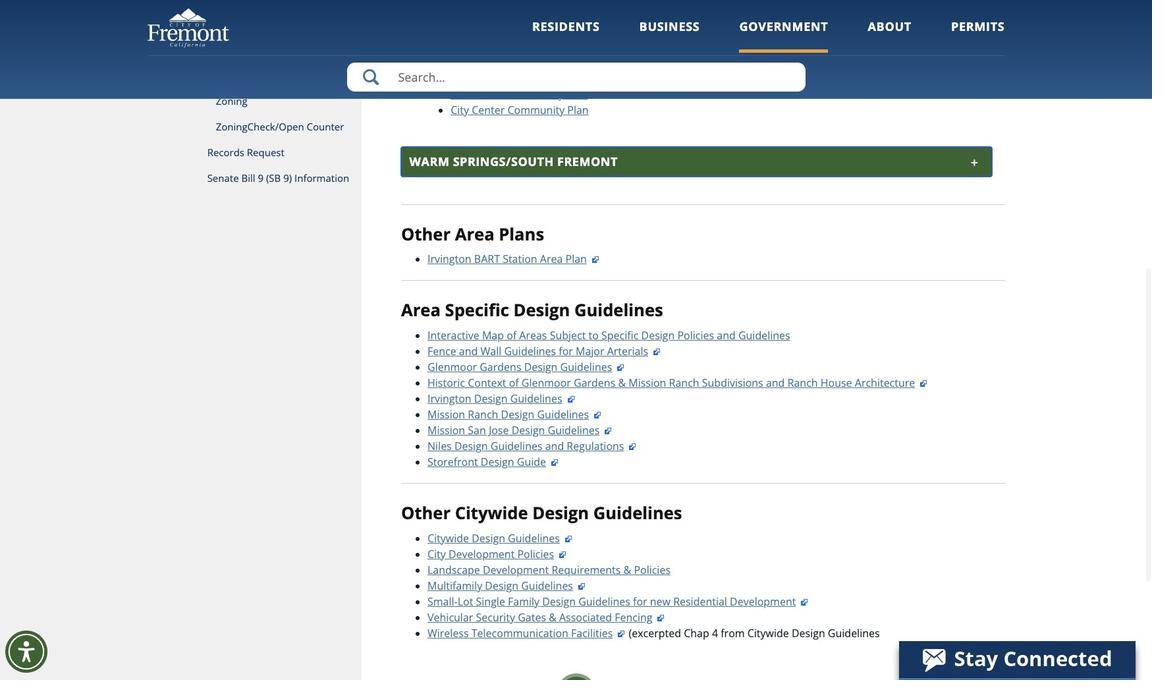 Task type: vqa. For each thing, say whether or not it's contained in the screenshot.
"Center" within the Downtown Community Plan City Center Community Plan
yes



Task type: locate. For each thing, give the bounding box(es) containing it.
area up "bart" at the top left
[[455, 223, 495, 246]]

0 horizontal spatial acre
[[593, 60, 614, 75]]

glenmoor
[[428, 360, 477, 374], [522, 376, 571, 390]]

regulations
[[567, 439, 625, 454]]

architecture
[[855, 376, 916, 390]]

to up the vision
[[745, 29, 755, 43]]

1 horizontal spatial downtown
[[808, 45, 861, 59]]

irvington down other area plans
[[428, 252, 472, 267]]

mission
[[629, 376, 667, 390], [428, 407, 465, 422], [428, 423, 465, 438]]

0 vertical spatial acre
[[634, 13, 655, 27]]

0 horizontal spatial specific
[[445, 299, 509, 322]]

mission down arterials
[[629, 376, 667, 390]]

1 vertical spatial downtown
[[808, 45, 861, 59]]

specific up arterials
[[602, 328, 639, 343]]

430-
[[571, 60, 593, 75]]

1 vertical spatial irvington
[[428, 392, 472, 406]]

(excerpted chap 4 from citywide design guidelines
[[626, 626, 880, 641]]

1 horizontal spatial ranch
[[669, 376, 700, 390]]

for down subject
[[559, 344, 573, 359]]

glenmoor up historic
[[428, 360, 477, 374]]

downtown for downtown community plan
[[878, 29, 931, 43]]

multifamily design guidelines link
[[428, 579, 587, 593]]

telecommunication
[[472, 626, 569, 641]]

1 vertical spatial city
[[451, 103, 469, 117]]

0 vertical spatial mission
[[629, 376, 667, 390]]

1 vertical spatial center
[[472, 103, 505, 117]]

acre down "provides"
[[593, 60, 614, 75]]

to
[[739, 13, 749, 27], [745, 29, 755, 43], [589, 328, 599, 343]]

0 vertical spatial to
[[739, 13, 749, 27]]

1 vertical spatial policies
[[518, 547, 554, 561]]

entire
[[425, 29, 454, 43]]

& down arterials
[[619, 376, 626, 390]]

city inside "downtown community plan city center community plan"
[[451, 103, 469, 117]]

1 vertical spatial specific
[[602, 328, 639, 343]]

0 horizontal spatial center
[[472, 103, 505, 117]]

government link
[[740, 18, 829, 52]]

other
[[401, 223, 451, 246], [401, 502, 451, 525]]

about link
[[868, 18, 912, 52]]

and up in
[[559, 29, 578, 43]]

to left serve
[[739, 13, 749, 27]]

city for citywide design guidelines city development policies landscape development requirements & policies multifamily design guidelines small-lot single family design guidelines for new residential development vehicular security gates & associated fencing
[[428, 547, 446, 561]]

1 vertical spatial fremont
[[558, 153, 618, 169]]

mission down historic
[[428, 407, 465, 422]]

& inside interactive map of areas subject to specific design policies and guidelines fence and wall guidelines for major arterials glenmoor gardens design guidelines historic context of glenmoor gardens & mission ranch subdivisions and ranch house architecture irvington design guidelines mission ranch design guidelines mission san jose design guidelines niles design guidelines and regulations storefront design guide
[[619, 376, 626, 390]]

area
[[658, 13, 680, 27]]

acre for 110-
[[634, 13, 655, 27]]

1 vertical spatial a
[[642, 29, 648, 43]]

1 horizontal spatial specific
[[602, 328, 639, 343]]

of up irvington design guidelines link
[[509, 376, 519, 390]]

work,
[[779, 29, 807, 43]]

records request link
[[147, 140, 362, 165]]

center down place
[[638, 60, 671, 75]]

& up small-lot single family design guidelines for new residential development link
[[624, 563, 632, 577]]

area envisioned to serve as a central gathering point for the entire fremont community and beyond and a place for residents to live, work, and play. the
[[425, 13, 951, 43]]

2 horizontal spatial downtown
[[878, 29, 931, 43]]

policies up landscape development requirements & policies 'link'
[[518, 547, 554, 561]]

2 horizontal spatial area
[[540, 252, 563, 267]]

the down work,
[[789, 45, 805, 59]]

0 vertical spatial downtown
[[878, 29, 931, 43]]

gardens
[[480, 360, 522, 374], [574, 376, 616, 390]]

interactive
[[428, 328, 480, 343]]

2 irvington from the top
[[428, 392, 472, 406]]

ranch up san
[[468, 407, 499, 422]]

warm springs/south fremont
[[410, 153, 618, 169]]

specific inside interactive map of areas subject to specific design policies and guidelines fence and wall guidelines for major arterials glenmoor gardens design guidelines historic context of glenmoor gardens & mission ranch subdivisions and ranch house architecture irvington design guidelines mission ranch design guidelines mission san jose design guidelines niles design guidelines and regulations storefront design guide
[[602, 328, 639, 343]]

1 vertical spatial other
[[401, 502, 451, 525]]

0 vertical spatial citywide
[[455, 502, 528, 525]]

guidelines
[[575, 299, 664, 322], [739, 328, 791, 343], [505, 344, 556, 359], [561, 360, 613, 374], [511, 392, 563, 406], [537, 407, 589, 422], [548, 423, 600, 438], [491, 439, 543, 454], [594, 502, 683, 525], [508, 531, 560, 546], [522, 579, 573, 593], [579, 594, 631, 609], [828, 626, 880, 641]]

small-
[[428, 594, 458, 609]]

downtown down play.
[[808, 45, 861, 59]]

context
[[468, 376, 507, 390]]

and right subdivisions
[[767, 376, 785, 390]]

wall
[[481, 344, 502, 359]]

the up also
[[935, 13, 951, 27]]

beyond
[[581, 29, 618, 43]]

0 vertical spatial glenmoor
[[428, 360, 477, 374]]

& for new
[[549, 610, 557, 625]]

area specific design guidelines
[[401, 299, 664, 322]]

1 horizontal spatial city
[[451, 103, 469, 117]]

for up fencing
[[633, 594, 648, 609]]

downtown inside "downtown community plan city center community plan"
[[451, 87, 504, 101]]

niles design guidelines and regulations link
[[428, 439, 638, 454]]

0 vertical spatial irvington
[[428, 252, 472, 267]]

citywide inside citywide design guidelines city development policies landscape development requirements & policies multifamily design guidelines small-lot single family design guidelines for new residential development vehicular security gates & associated fencing
[[428, 531, 469, 546]]

in
[[560, 45, 569, 59]]

areas
[[520, 328, 547, 343]]

downtown down encompassed
[[451, 87, 504, 101]]

city
[[617, 60, 635, 75], [451, 103, 469, 117], [428, 547, 446, 561]]

ranch
[[669, 376, 700, 390], [788, 376, 818, 390], [468, 407, 499, 422]]

area up "interactive"
[[401, 299, 441, 322]]

request
[[247, 146, 285, 159]]

2 horizontal spatial policies
[[678, 328, 715, 343]]

downtown inside published in 2018 provides the framework and vision for the downtown district, and is also encompassed by the broader
[[808, 45, 861, 59]]

to up 'major'
[[589, 328, 599, 343]]

2 vertical spatial citywide
[[748, 626, 790, 641]]

0 horizontal spatial fremont
[[456, 29, 498, 43]]

gardens down 'major'
[[574, 376, 616, 390]]

4
[[712, 626, 719, 641]]

glenmoor down glenmoor gardens design guidelines link
[[522, 376, 571, 390]]

city down encompassed
[[451, 103, 469, 117]]

counter
[[307, 120, 344, 133]]

other for other citywide design guidelines
[[401, 502, 451, 525]]

design
[[514, 299, 570, 322], [642, 328, 675, 343], [524, 360, 558, 374], [474, 392, 508, 406], [501, 407, 535, 422], [512, 423, 545, 438], [455, 439, 488, 454], [481, 455, 515, 469], [533, 502, 589, 525], [472, 531, 506, 546], [485, 579, 519, 593], [543, 594, 576, 609], [792, 626, 826, 641]]

is
[[926, 45, 933, 59]]

a right as
[[794, 13, 800, 27]]

glenmoor gardens design guidelines link
[[428, 360, 626, 374]]

records request
[[207, 146, 285, 159]]

mission up niles
[[428, 423, 465, 438]]

irvington bart station area plan link
[[428, 252, 600, 267]]

development up (excerpted chap 4 from citywide design guidelines
[[730, 594, 797, 609]]

citywide up 'landscape'
[[428, 531, 469, 546]]

city up 'landscape'
[[428, 547, 446, 561]]

gardens down wall
[[480, 360, 522, 374]]

downtown community plan city center community plan
[[451, 87, 589, 117]]

0 vertical spatial &
[[619, 376, 626, 390]]

2 vertical spatial &
[[549, 610, 557, 625]]

2 other from the top
[[401, 502, 451, 525]]

1 horizontal spatial policies
[[634, 563, 671, 577]]

plan up by
[[485, 45, 506, 59]]

0 horizontal spatial city
[[428, 547, 446, 561]]

irvington down historic
[[428, 392, 472, 406]]

storefront
[[428, 455, 478, 469]]

Search text field
[[347, 63, 806, 92]]

new
[[650, 594, 671, 609]]

associated
[[560, 610, 612, 625]]

stay connected image
[[900, 641, 1135, 678]]

2 vertical spatial to
[[589, 328, 599, 343]]

community
[[425, 45, 482, 59], [674, 60, 731, 75], [507, 87, 564, 101], [508, 103, 565, 117]]

1 vertical spatial downtown community plan link
[[451, 87, 588, 101]]

430-acre link
[[571, 60, 614, 75]]

for inside interactive map of areas subject to specific design policies and guidelines fence and wall guidelines for major arterials glenmoor gardens design guidelines historic context of glenmoor gardens & mission ranch subdivisions and ranch house architecture irvington design guidelines mission ranch design guidelines mission san jose design guidelines niles design guidelines and regulations storefront design guide
[[559, 344, 573, 359]]

1 horizontal spatial area
[[455, 223, 495, 246]]

lot
[[458, 594, 474, 609]]

downtown
[[878, 29, 931, 43], [808, 45, 861, 59], [451, 87, 504, 101]]

downtown down point
[[878, 29, 931, 43]]

other for other area plans
[[401, 223, 451, 246]]

interactive map of areas subject to specific design policies and guidelines link
[[428, 328, 791, 343]]

to inside interactive map of areas subject to specific design policies and guidelines fence and wall guidelines for major arterials glenmoor gardens design guidelines historic context of glenmoor gardens & mission ranch subdivisions and ranch house architecture irvington design guidelines mission ranch design guidelines mission san jose design guidelines niles design guidelines and regulations storefront design guide
[[589, 328, 599, 343]]

0 horizontal spatial gardens
[[480, 360, 522, 374]]

ranch left subdivisions
[[669, 376, 700, 390]]

policies inside interactive map of areas subject to specific design policies and guidelines fence and wall guidelines for major arterials glenmoor gardens design guidelines historic context of glenmoor gardens & mission ranch subdivisions and ranch house architecture irvington design guidelines mission ranch design guidelines mission san jose design guidelines niles design guidelines and regulations storefront design guide
[[678, 328, 715, 343]]

0 vertical spatial other
[[401, 223, 451, 246]]

downtown inside downtown community plan
[[878, 29, 931, 43]]

9
[[258, 171, 264, 185]]

2 horizontal spatial ranch
[[788, 376, 818, 390]]

110-acre link
[[613, 13, 655, 27]]

subdivisions
[[703, 376, 764, 390]]

citywide up citywide design guidelines link
[[455, 502, 528, 525]]

fremont inside area envisioned to serve as a central gathering point for the entire fremont community and beyond and a place for residents to live, work, and play. the
[[456, 29, 498, 43]]

0 vertical spatial center
[[638, 60, 671, 75]]

city for downtown community plan city center community plan
[[451, 103, 469, 117]]

government
[[740, 18, 829, 34]]

1 horizontal spatial acre
[[634, 13, 655, 27]]

center down by
[[472, 103, 505, 117]]

and down 110-acre link on the top right of page
[[621, 29, 639, 43]]

1 other from the top
[[401, 223, 451, 246]]

1 vertical spatial citywide
[[428, 531, 469, 546]]

irvington inside interactive map of areas subject to specific design policies and guidelines fence and wall guidelines for major arterials glenmoor gardens design guidelines historic context of glenmoor gardens & mission ranch subdivisions and ranch house architecture irvington design guidelines mission ranch design guidelines mission san jose design guidelines niles design guidelines and regulations storefront design guide
[[428, 392, 472, 406]]

warm
[[410, 153, 450, 169]]

for right point
[[918, 13, 932, 27]]

0 horizontal spatial a
[[642, 29, 648, 43]]

springs/south
[[453, 153, 554, 169]]

gates
[[518, 610, 546, 625]]

2 vertical spatial area
[[401, 299, 441, 322]]

major
[[576, 344, 605, 359]]

vehicular security gates & associated fencing link
[[428, 610, 666, 625]]

0 vertical spatial development
[[449, 547, 515, 561]]

storefront design guide link
[[428, 455, 560, 469]]

community down framework
[[674, 60, 731, 75]]

for inside citywide design guidelines city development policies landscape development requirements & policies multifamily design guidelines small-lot single family design guidelines for new residential development vehicular security gates & associated fencing
[[633, 594, 648, 609]]

1 vertical spatial acre
[[593, 60, 614, 75]]

and up subdivisions
[[717, 328, 736, 343]]

& right gates
[[549, 610, 557, 625]]

area
[[455, 223, 495, 246], [540, 252, 563, 267], [401, 299, 441, 322]]

0 horizontal spatial downtown
[[451, 87, 504, 101]]

and left is
[[904, 45, 923, 59]]

0 vertical spatial fremont
[[456, 29, 498, 43]]

1 vertical spatial &
[[624, 563, 632, 577]]

development down citywide design guidelines link
[[449, 547, 515, 561]]

policies up historic context of glenmoor gardens & mission ranch subdivisions and ranch house architecture link
[[678, 328, 715, 343]]

the
[[935, 13, 951, 27], [644, 45, 660, 59], [789, 45, 805, 59], [510, 60, 526, 75]]

1 horizontal spatial glenmoor
[[522, 376, 571, 390]]

0 horizontal spatial area
[[401, 299, 441, 322]]

downtown community plan link
[[425, 29, 931, 59], [451, 87, 588, 101]]

city down "provides"
[[617, 60, 635, 75]]

chap
[[684, 626, 710, 641]]

0 vertical spatial gardens
[[480, 360, 522, 374]]

area right station at the left top of page
[[540, 252, 563, 267]]

2 vertical spatial downtown
[[451, 87, 504, 101]]

residents
[[533, 18, 600, 34]]

2 horizontal spatial city
[[617, 60, 635, 75]]

for down live,
[[772, 45, 786, 59]]

plan down 430-
[[567, 87, 588, 101]]

city inside citywide design guidelines city development policies landscape development requirements & policies multifamily design guidelines small-lot single family design guidelines for new residential development vehicular security gates & associated fencing
[[428, 547, 446, 561]]

0 vertical spatial policies
[[678, 328, 715, 343]]

2 vertical spatial city
[[428, 547, 446, 561]]

acre left area
[[634, 13, 655, 27]]

citywide right from
[[748, 626, 790, 641]]

2 vertical spatial policies
[[634, 563, 671, 577]]

subject
[[550, 328, 586, 343]]

landscape
[[428, 563, 480, 577]]

2 vertical spatial development
[[730, 594, 797, 609]]

zoningcheck/open
[[216, 120, 304, 133]]

landscape development requirements & policies link
[[428, 563, 671, 577]]

development up multifamily design guidelines 'link'
[[483, 563, 549, 577]]

published
[[509, 45, 557, 59]]

and up guide at the bottom left of the page
[[546, 439, 564, 454]]

ranch left house
[[788, 376, 818, 390]]

community up encompassed
[[425, 45, 482, 59]]

0 vertical spatial a
[[794, 13, 800, 27]]

of
[[507, 328, 517, 343], [509, 376, 519, 390]]

policies up new
[[634, 563, 671, 577]]

other citywide design guidelines
[[401, 502, 683, 525]]

1 vertical spatial of
[[509, 376, 519, 390]]

a left place
[[642, 29, 648, 43]]

1 vertical spatial gardens
[[574, 376, 616, 390]]

of right map
[[507, 328, 517, 343]]

and down central
[[809, 29, 828, 43]]

wireless telecommunication facilities
[[428, 626, 613, 641]]

0 vertical spatial specific
[[445, 299, 509, 322]]

specific up map
[[445, 299, 509, 322]]

for up framework
[[679, 29, 694, 43]]

serve
[[752, 13, 778, 27]]

and
[[559, 29, 578, 43], [621, 29, 639, 43], [809, 29, 828, 43], [719, 45, 738, 59], [904, 45, 923, 59], [717, 328, 736, 343], [459, 344, 478, 359], [767, 376, 785, 390], [546, 439, 564, 454]]



Task type: describe. For each thing, give the bounding box(es) containing it.
about
[[868, 18, 912, 34]]

citywide design guidelines link
[[428, 531, 573, 546]]

9)
[[284, 171, 292, 185]]

san
[[468, 423, 486, 438]]

1 horizontal spatial gardens
[[574, 376, 616, 390]]

plans
[[499, 223, 545, 246]]

jose
[[489, 423, 509, 438]]

vision
[[741, 45, 769, 59]]

map
[[482, 328, 504, 343]]

1 horizontal spatial a
[[794, 13, 800, 27]]

zoning
[[216, 94, 248, 107]]

0 vertical spatial of
[[507, 328, 517, 343]]

downtown for downtown community plan city center community plan
[[451, 87, 504, 101]]

district,
[[864, 45, 901, 59]]

business
[[640, 18, 700, 34]]

acre for 430-
[[593, 60, 614, 75]]

0 vertical spatial city
[[617, 60, 635, 75]]

encompassed
[[425, 60, 493, 75]]

and down residents
[[719, 45, 738, 59]]

community inside downtown community plan
[[425, 45, 482, 59]]

& for guidelines
[[619, 376, 626, 390]]

requirements
[[552, 563, 621, 577]]

fence
[[428, 344, 457, 359]]

house
[[821, 376, 853, 390]]

station
[[503, 252, 538, 267]]

(sb
[[266, 171, 281, 185]]

gathering
[[840, 13, 887, 27]]

information
[[295, 171, 349, 185]]

city center community plan link
[[451, 103, 589, 117]]

senate bill 9 (sb 9) information link
[[147, 165, 362, 191]]

central
[[803, 13, 837, 27]]

plan down search text box
[[568, 103, 589, 117]]

also
[[936, 45, 956, 59]]

published in 2018 provides the framework and vision for the downtown district, and is also encompassed by the broader
[[425, 45, 956, 75]]

center inside "downtown community plan city center community plan"
[[472, 103, 505, 117]]

the
[[857, 29, 875, 43]]

small-lot single family design guidelines for new residential development link
[[428, 594, 810, 609]]

arterials
[[608, 344, 649, 359]]

1 horizontal spatial center
[[638, 60, 671, 75]]

0 horizontal spatial ranch
[[468, 407, 499, 422]]

by
[[496, 60, 507, 75]]

1 vertical spatial area
[[540, 252, 563, 267]]

permits link
[[952, 18, 1006, 52]]

single
[[476, 594, 505, 609]]

and down "interactive"
[[459, 344, 478, 359]]

multifamily
[[428, 579, 483, 593]]

vehicular
[[428, 610, 473, 625]]

historic context of glenmoor gardens & mission ranch subdivisions and ranch house architecture link
[[428, 376, 929, 390]]

mission ranch design guidelines link
[[428, 407, 603, 422]]

the down place
[[644, 45, 660, 59]]

plan area.
[[734, 60, 782, 75]]

guide
[[517, 455, 546, 469]]

senate
[[207, 171, 239, 185]]

community
[[501, 29, 557, 43]]

0 horizontal spatial policies
[[518, 547, 554, 561]]

fencing
[[615, 610, 653, 625]]

business link
[[640, 18, 700, 52]]

broader
[[529, 60, 569, 75]]

zoningcheck/open counter link
[[147, 114, 362, 140]]

1 vertical spatial development
[[483, 563, 549, 577]]

warm springs/south fremont tab list
[[401, 0, 992, 176]]

the inside area envisioned to serve as a central gathering point for the entire fremont community and beyond and a place for residents to live, work, and play. the
[[935, 13, 951, 27]]

1 irvington from the top
[[428, 252, 472, 267]]

irvington design guidelines link
[[428, 392, 576, 406]]

1 vertical spatial glenmoor
[[522, 376, 571, 390]]

records
[[207, 146, 245, 159]]

live,
[[758, 29, 777, 43]]

mission san jose design guidelines link
[[428, 423, 613, 438]]

1 vertical spatial mission
[[428, 407, 465, 422]]

wireless telecommunication facilities link
[[428, 626, 626, 641]]

community up 'city center community plan' link
[[507, 87, 564, 101]]

0 horizontal spatial glenmoor
[[428, 360, 477, 374]]

bill
[[242, 171, 255, 185]]

0 vertical spatial area
[[455, 223, 495, 246]]

residents link
[[533, 18, 600, 52]]

security
[[476, 610, 515, 625]]

envisioned
[[683, 13, 736, 27]]

irvington bart station area plan
[[428, 252, 587, 267]]

1 vertical spatial to
[[745, 29, 755, 43]]

110-
[[613, 13, 634, 27]]

0 vertical spatial downtown community plan link
[[425, 29, 931, 59]]

provides
[[599, 45, 641, 59]]

from
[[721, 626, 745, 641]]

2 vertical spatial mission
[[428, 423, 465, 438]]

citywide design guidelines city development policies landscape development requirements & policies multifamily design guidelines small-lot single family design guidelines for new residential development vehicular security gates & associated fencing
[[428, 531, 797, 625]]

permits
[[952, 18, 1006, 34]]

(excerpted
[[629, 626, 682, 641]]

plan right station at the left top of page
[[566, 252, 587, 267]]

for inside published in 2018 provides the framework and vision for the downtown district, and is also encompassed by the broader
[[772, 45, 786, 59]]

niles
[[428, 439, 452, 454]]

community down broader on the top left of the page
[[508, 103, 565, 117]]

residents
[[696, 29, 742, 43]]

place
[[651, 29, 677, 43]]

the right by
[[510, 60, 526, 75]]

430-acre city center community plan area.
[[571, 60, 782, 75]]

as
[[781, 13, 792, 27]]

wireless
[[428, 626, 469, 641]]

play.
[[831, 29, 854, 43]]

bart
[[474, 252, 500, 267]]

senate bill 9 (sb 9) information
[[207, 171, 349, 185]]

plan inside downtown community plan
[[485, 45, 506, 59]]

zoningcheck/open counter
[[216, 120, 344, 133]]

1 horizontal spatial fremont
[[558, 153, 618, 169]]

2018
[[572, 45, 596, 59]]

framework
[[663, 45, 716, 59]]

residential
[[674, 594, 728, 609]]

fence and wall guidelines for major arterials link
[[428, 344, 662, 359]]



